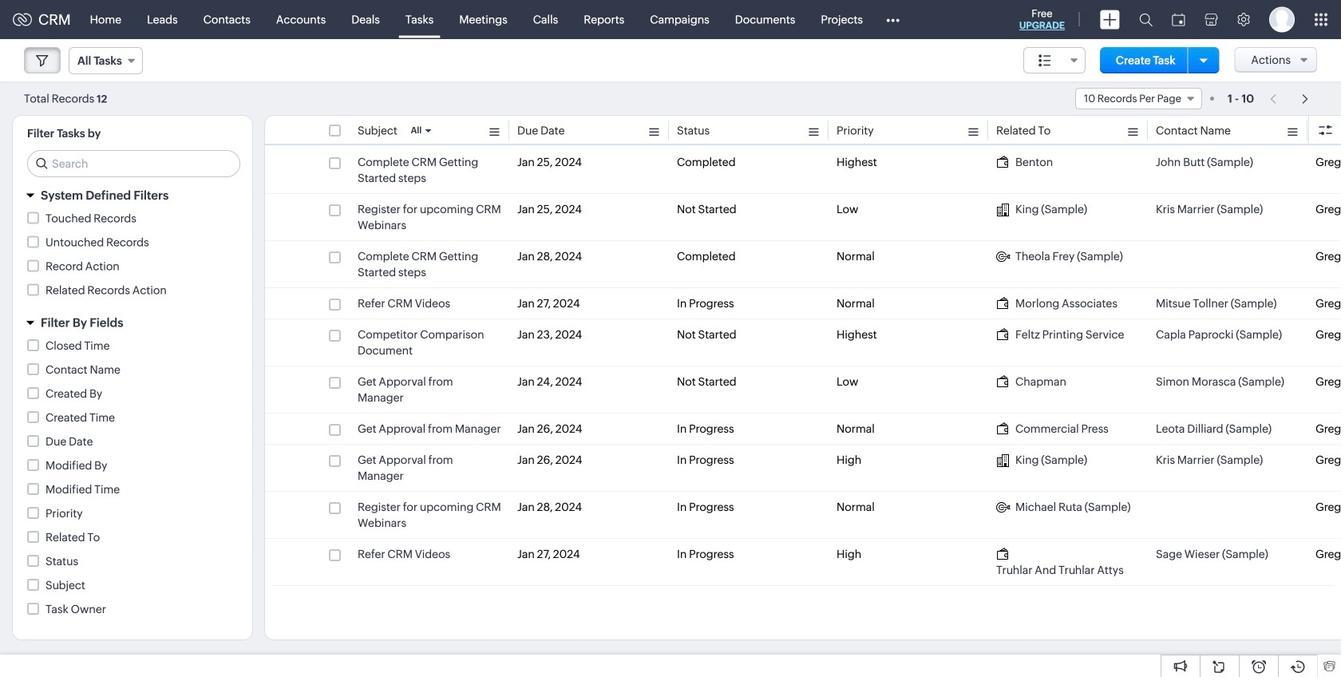 Task type: locate. For each thing, give the bounding box(es) containing it.
create menu element
[[1091, 0, 1130, 39]]

row group
[[265, 147, 1341, 586]]

logo image
[[13, 13, 32, 26]]

profile image
[[1269, 7, 1295, 32]]

search element
[[1130, 0, 1162, 39]]

None field
[[69, 47, 143, 74], [1024, 47, 1086, 73], [1075, 88, 1202, 109], [69, 47, 143, 74], [1075, 88, 1202, 109]]



Task type: vqa. For each thing, say whether or not it's contained in the screenshot.
Profile element
yes



Task type: describe. For each thing, give the bounding box(es) containing it.
none field size
[[1024, 47, 1086, 73]]

profile element
[[1260, 0, 1305, 39]]

create menu image
[[1100, 10, 1120, 29]]

calendar image
[[1172, 13, 1186, 26]]

search image
[[1139, 13, 1153, 26]]

size image
[[1039, 53, 1051, 68]]

Other Modules field
[[876, 7, 910, 32]]

Search text field
[[28, 151, 240, 176]]



